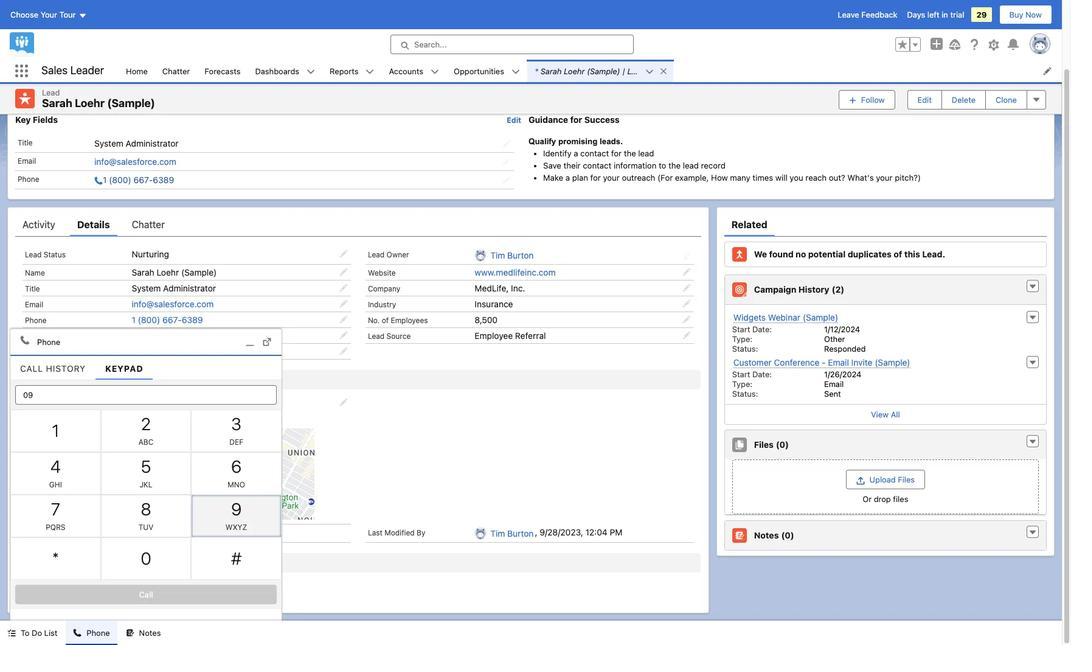 Task type: locate. For each thing, give the bounding box(es) containing it.
sarah loehr (sample)
[[132, 267, 217, 278]]

last
[[368, 528, 383, 538]]

current
[[973, 96, 1001, 106]]

text default image
[[660, 67, 668, 75], [1029, 438, 1038, 446], [73, 629, 82, 637], [126, 629, 134, 637]]

reports link
[[323, 60, 366, 82]]

* inside button
[[52, 548, 59, 568]]

sarah inside lead sarah loehr (sample)
[[42, 97, 72, 110]]

1 horizontal spatial edit
[[918, 95, 932, 105]]

edit lead source image
[[683, 331, 691, 340]]

tim burton for lead owner
[[491, 250, 534, 261]]

1 horizontal spatial lead
[[683, 161, 699, 171]]

start
[[733, 325, 751, 334], [733, 370, 751, 379]]

lead inside list item
[[628, 66, 646, 76]]

start date: for widgets
[[733, 325, 772, 334]]

2 12:04 from the left
[[586, 527, 608, 538]]

0 vertical spatial contact
[[581, 149, 609, 158]]

2 horizontal spatial for
[[612, 149, 622, 158]]

loehr down leader
[[75, 97, 105, 110]]

responded
[[825, 344, 866, 354]]

loehr inside list item
[[564, 66, 585, 76]]

2 by from the left
[[417, 528, 426, 538]]

administrator for email
[[126, 138, 179, 149]]

in
[[942, 10, 949, 19]]

new down enter phone number... text box
[[132, 408, 149, 418]]

burton for last modified by
[[508, 528, 534, 539]]

a down the promising
[[574, 149, 579, 158]]

start date: down widgets
[[733, 325, 772, 334]]

tim burton link for created by
[[148, 528, 191, 539]]

0 vertical spatial chatter link
[[155, 60, 197, 82]]

status: for widgets webinar (sample)
[[733, 344, 759, 354]]

1 vertical spatial info@salesforce.com
[[132, 299, 214, 309]]

the up "information"
[[624, 149, 637, 158]]

delete
[[953, 95, 976, 105]]

,
[[192, 527, 195, 538], [535, 527, 538, 538]]

(sample) inside lead sarah loehr (sample)
[[107, 97, 155, 110]]

0 vertical spatial 6389
[[153, 175, 174, 185]]

(800) up phone link at the bottom left
[[138, 315, 160, 325]]

pm for created by
[[267, 527, 280, 538]]

do
[[32, 628, 42, 638]]

start down widgets
[[733, 325, 751, 334]]

notes for notes
[[139, 628, 161, 638]]

0 vertical spatial title
[[18, 138, 33, 147]]

1 inside button
[[52, 420, 59, 440]]

, 9/28/2023, 12:04 pm for created by
[[192, 527, 280, 538]]

lead owner
[[368, 250, 409, 259]]

0 vertical spatial status
[[1003, 96, 1027, 106]]

date: down widgets
[[753, 325, 772, 334]]

start down "customer"
[[733, 370, 751, 379]]

1 vertical spatial 667-
[[162, 315, 182, 325]]

0 horizontal spatial notes
[[139, 628, 161, 638]]

2 type: from the top
[[733, 379, 753, 389]]

1 vertical spatial *
[[52, 548, 59, 568]]

0 horizontal spatial loehr
[[75, 97, 105, 110]]

email up 1/26/2024
[[829, 357, 850, 368]]

1 vertical spatial notes
[[139, 628, 161, 638]]

2 abc
[[139, 414, 154, 447]]

0 vertical spatial notes
[[755, 530, 779, 541]]

2 vertical spatial (800)
[[138, 331, 160, 341]]

2 start date: from the top
[[733, 370, 772, 379]]

no. of employees
[[368, 316, 428, 325]]

list item containing *
[[528, 60, 674, 82]]

1 vertical spatial of
[[382, 316, 389, 325]]

lead up website at the top left
[[368, 250, 385, 259]]

call
[[20, 363, 43, 373]]

0 vertical spatial system
[[94, 138, 124, 149]]

0 vertical spatial a
[[574, 149, 579, 158]]

loehr inside lead sarah loehr (sample)
[[75, 97, 105, 110]]

to do list
[[21, 628, 57, 638]]

tim burton for created by
[[148, 528, 191, 539]]

(0) for notes (0)
[[782, 530, 795, 541]]

12:04
[[243, 527, 265, 538], [586, 527, 608, 538]]

1 (800) 667-6389 link up phone link at the bottom left
[[132, 315, 203, 325]]

lead up "information"
[[639, 149, 655, 158]]

tab list
[[15, 213, 702, 237]]

follow button
[[839, 90, 896, 109]]

tim for last modified by
[[491, 528, 505, 539]]

your left pitch?)
[[877, 173, 893, 183]]

1 , 9/28/2023, 12:04 pm from the left
[[192, 527, 280, 538]]

lead image
[[15, 89, 35, 108]]

1 vertical spatial chatter link
[[132, 213, 165, 237]]

tour
[[59, 10, 76, 19]]

one jones avenue new york, new york 10010 united states
[[132, 398, 237, 429]]

edit left mark
[[918, 95, 932, 105]]

lead for owner
[[368, 250, 385, 259]]

widgets
[[734, 312, 766, 323]]

(sample) inside customer conference - email invite (sample) link
[[875, 357, 911, 368]]

leave feedback
[[838, 10, 898, 19]]

address up 1 button
[[25, 399, 53, 408]]

(800) up cold
[[138, 331, 160, 341]]

chatter up "nurturing"
[[132, 219, 165, 230]]

(800) up details link at the left of page
[[109, 175, 131, 185]]

lead down sales
[[42, 88, 60, 97]]

0 vertical spatial 1 (800) 667-6389
[[103, 175, 174, 185]]

1 vertical spatial address
[[25, 399, 53, 408]]

a
[[574, 149, 579, 158], [566, 173, 570, 183]]

1 horizontal spatial your
[[877, 173, 893, 183]]

save
[[544, 161, 562, 171]]

|
[[623, 66, 626, 76]]

1 vertical spatial a
[[566, 173, 570, 183]]

upload
[[870, 475, 896, 485]]

1 date: from the top
[[753, 325, 772, 334]]

system administrator down lead sarah loehr (sample)
[[94, 138, 179, 149]]

accounts list item
[[382, 60, 447, 82]]

start date:
[[733, 325, 772, 334], [733, 370, 772, 379]]

1 horizontal spatial 9/28/2023,
[[540, 527, 584, 538]]

list item
[[528, 60, 674, 82]]

google
[[25, 581, 53, 591]]

0 vertical spatial *
[[535, 66, 539, 76]]

source
[[387, 332, 411, 341]]

trial
[[951, 10, 965, 19]]

1 status: from the top
[[733, 344, 759, 354]]

1 9/28/2023, from the left
[[197, 527, 240, 538]]

1 vertical spatial files
[[899, 475, 916, 485]]

1 horizontal spatial a
[[574, 149, 579, 158]]

2 date: from the top
[[753, 370, 772, 379]]

loehr for sarah loehr (sample)
[[75, 97, 105, 110]]

dashboards list item
[[248, 60, 323, 82]]

1 vertical spatial start
[[733, 370, 751, 379]]

status: down "customer"
[[733, 389, 759, 399]]

1 horizontal spatial pm
[[610, 527, 623, 538]]

system down sarah loehr (sample)
[[132, 283, 161, 293]]

related link
[[732, 213, 768, 237]]

lead down no.
[[368, 332, 385, 341]]

mark
[[942, 96, 960, 106]]

custom
[[36, 558, 66, 568]]

0 horizontal spatial 9/28/2023,
[[197, 527, 240, 538]]

edit inside button
[[918, 95, 932, 105]]

0 horizontal spatial ,
[[192, 527, 195, 538]]

lead up example,
[[683, 161, 699, 171]]

tab panel containing 2
[[10, 380, 282, 620]]

0 vertical spatial start
[[733, 325, 751, 334]]

edit
[[918, 95, 932, 105], [507, 116, 522, 125]]

2 new from the left
[[174, 408, 191, 418]]

1 vertical spatial start date:
[[733, 370, 772, 379]]

1 12:04 from the left
[[243, 527, 265, 538]]

1 horizontal spatial ,
[[535, 527, 538, 538]]

0 horizontal spatial edit
[[507, 116, 522, 125]]

lead inside lead sarah loehr (sample)
[[42, 88, 60, 97]]

days
[[908, 10, 926, 19]]

created by
[[25, 528, 63, 538]]

tim burton
[[491, 250, 534, 261], [148, 528, 191, 539], [491, 528, 534, 539]]

0 vertical spatial address
[[36, 374, 68, 385]]

for right plan
[[591, 173, 601, 183]]

text default image inside the related 'tab panel'
[[1029, 438, 1038, 446]]

9/28/2023, for created by
[[197, 527, 240, 538]]

text default image inside the to do list button
[[7, 629, 16, 637]]

qualify promising leads. identify a contact for the lead save their contact information to the lead record make a plan for your outreach (for example, how many times will you reach out? what's your pitch?)
[[529, 137, 922, 183]]

tuv
[[139, 523, 154, 532]]

mobile
[[25, 332, 48, 341]]

rating
[[25, 348, 47, 357]]

pitch?)
[[896, 173, 922, 183]]

search... button
[[391, 35, 634, 54]]

created
[[25, 528, 52, 538]]

*
[[535, 66, 539, 76], [52, 548, 59, 568]]

sarah down search... button
[[541, 66, 562, 76]]

their
[[564, 161, 581, 171]]

files
[[755, 440, 774, 450], [899, 475, 916, 485]]

lead right |
[[628, 66, 646, 76]]

1 horizontal spatial new
[[174, 408, 191, 418]]

system down lead sarah loehr (sample)
[[94, 138, 124, 149]]

status inside button
[[1003, 96, 1027, 106]]

for down leads.
[[612, 149, 622, 158]]

owner
[[387, 250, 409, 259]]

2 , from the left
[[535, 527, 538, 538]]

group
[[896, 37, 922, 52]]

0 horizontal spatial by
[[54, 528, 63, 538]]

0 vertical spatial system administrator
[[94, 138, 179, 149]]

system administrator down sarah loehr (sample)
[[132, 283, 216, 293]]

2 horizontal spatial loehr
[[564, 66, 585, 76]]

0 horizontal spatial new
[[132, 408, 149, 418]]

2 vertical spatial for
[[591, 173, 601, 183]]

2 vertical spatial loehr
[[157, 267, 179, 278]]

1 up 4
[[52, 420, 59, 440]]

1 start date: from the top
[[733, 325, 772, 334]]

* left links
[[52, 548, 59, 568]]

edit left guidance
[[507, 116, 522, 125]]

contact down leads.
[[581, 149, 609, 158]]

0 horizontal spatial of
[[382, 316, 389, 325]]

lead.
[[923, 249, 946, 260]]

1 pm from the left
[[267, 527, 280, 538]]

text default image inside address information dropdown button
[[21, 375, 31, 385]]

type: down "customer"
[[733, 379, 753, 389]]

sarah down "nurturing"
[[132, 267, 154, 278]]

lead up name
[[25, 250, 42, 259]]

address inside dropdown button
[[36, 374, 68, 385]]

loehr down "nurturing"
[[157, 267, 179, 278]]

phone up activity
[[18, 175, 39, 184]]

1 vertical spatial info@salesforce.com link
[[132, 299, 214, 309]]

notes inside the related 'tab panel'
[[755, 530, 779, 541]]

1 horizontal spatial 12:04
[[586, 527, 608, 538]]

jones
[[150, 398, 174, 408]]

email down name
[[25, 300, 43, 309]]

new
[[132, 408, 149, 418], [174, 408, 191, 418]]

0 vertical spatial 667-
[[134, 175, 153, 185]]

text default image
[[307, 67, 315, 76], [366, 67, 375, 76], [431, 67, 439, 76], [512, 67, 520, 76], [646, 67, 654, 76], [1029, 283, 1038, 291], [20, 335, 30, 345], [21, 375, 31, 385], [1029, 529, 1038, 537], [7, 629, 16, 637]]

related
[[732, 219, 768, 230]]

0 vertical spatial administrator
[[126, 138, 179, 149]]

title for company
[[25, 284, 40, 293]]

delete button
[[942, 90, 987, 109]]

start date: down "customer"
[[733, 370, 772, 379]]

2 start from the top
[[733, 370, 751, 379]]

keypad link
[[96, 356, 153, 380]]

1 vertical spatial system administrator
[[132, 283, 216, 293]]

2 vertical spatial sarah
[[132, 267, 154, 278]]

0 vertical spatial edit
[[918, 95, 932, 105]]

7
[[51, 499, 60, 519]]

* for * sarah loehr (sample) | lead
[[535, 66, 539, 76]]

text default image inside dashboards list item
[[307, 67, 315, 76]]

tab panel
[[10, 380, 282, 620]]

new left york
[[174, 408, 191, 418]]

0 vertical spatial loehr
[[564, 66, 585, 76]]

1 vertical spatial administrator
[[163, 283, 216, 293]]

phone inside button
[[87, 628, 110, 638]]

of right no.
[[382, 316, 389, 325]]

* down search... button
[[535, 66, 539, 76]]

buy
[[1010, 10, 1024, 19]]

of left this
[[894, 249, 903, 260]]

potential
[[809, 249, 846, 260]]

status right current
[[1003, 96, 1027, 106]]

2 vertical spatial 1 (800) 667-6389
[[132, 331, 203, 341]]

status: up "customer"
[[733, 344, 759, 354]]

1 your from the left
[[603, 173, 620, 183]]

title down key
[[18, 138, 33, 147]]

many
[[731, 173, 751, 183]]

(800)
[[109, 175, 131, 185], [138, 315, 160, 325], [138, 331, 160, 341]]

0 horizontal spatial pm
[[267, 527, 280, 538]]

2 horizontal spatial sarah
[[541, 66, 562, 76]]

1 horizontal spatial notes
[[755, 530, 779, 541]]

or
[[863, 494, 872, 504]]

by right created
[[54, 528, 63, 538]]

custom links button
[[16, 553, 701, 573]]

address down call history
[[36, 374, 68, 385]]

1 (800) 667-6389 link up details link at the left of page
[[94, 175, 174, 185]]

loehr up guidance for success
[[564, 66, 585, 76]]

0 vertical spatial of
[[894, 249, 903, 260]]

sarah up "fields"
[[42, 97, 72, 110]]

burton
[[508, 250, 534, 261], [164, 528, 191, 539], [508, 528, 534, 539]]

1 vertical spatial contact
[[583, 161, 612, 171]]

medlife,
[[475, 283, 509, 293]]

1/26/2024
[[825, 370, 862, 379]]

1 vertical spatial type:
[[733, 379, 753, 389]]

address for address information
[[36, 374, 68, 385]]

tab list containing activity
[[15, 213, 702, 237]]

0 horizontal spatial system
[[94, 138, 124, 149]]

your down "information"
[[603, 173, 620, 183]]

0 vertical spatial (0)
[[777, 440, 789, 450]]

notes inside button
[[139, 628, 161, 638]]

start for customer conference - email invite (sample)
[[733, 370, 751, 379]]

notes button
[[118, 621, 168, 645]]

information
[[614, 161, 657, 171]]

1 start from the top
[[733, 325, 751, 334]]

0 horizontal spatial lead
[[639, 149, 655, 158]]

for up the promising
[[571, 115, 583, 125]]

1 horizontal spatial , 9/28/2023, 12:04 pm
[[535, 527, 623, 538]]

1 vertical spatial 1 (800) 667-6389 link
[[132, 315, 203, 325]]

1 type: from the top
[[733, 334, 753, 344]]

text default image inside reports list item
[[366, 67, 375, 76]]

7 pqrs
[[46, 499, 65, 532]]

edit lead status image
[[340, 250, 348, 258]]

title for email
[[18, 138, 33, 147]]

date: down "customer"
[[753, 370, 772, 379]]

1 vertical spatial (0)
[[782, 530, 795, 541]]

title
[[18, 138, 33, 147], [25, 284, 40, 293]]

3
[[232, 414, 242, 434]]

chatter right home
[[162, 66, 190, 76]]

2 , 9/28/2023, 12:04 pm from the left
[[535, 527, 623, 538]]

# button
[[191, 537, 282, 580]]

2 status: from the top
[[733, 389, 759, 399]]

system for company
[[132, 283, 161, 293]]

system administrator
[[94, 138, 179, 149], [132, 283, 216, 293]]

by right modified
[[417, 528, 426, 538]]

, for last modified by
[[535, 527, 538, 538]]

title down name
[[25, 284, 40, 293]]

* inside list item
[[535, 66, 539, 76]]

related tab panel
[[725, 237, 1048, 551]]

text default image inside accounts "list item"
[[431, 67, 439, 76]]

8 tuv
[[139, 499, 154, 532]]

view all
[[872, 410, 901, 419]]

you
[[790, 173, 804, 183]]

1 horizontal spatial loehr
[[157, 267, 179, 278]]

chatter link right home
[[155, 60, 197, 82]]

text default image inside phone link
[[20, 335, 30, 345]]

now
[[1026, 10, 1043, 19]]

2 pm from the left
[[610, 527, 623, 538]]

0 horizontal spatial status
[[44, 250, 66, 259]]

contact up plan
[[583, 161, 612, 171]]

0 vertical spatial type:
[[733, 334, 753, 344]]

phone left notes button
[[87, 628, 110, 638]]

as
[[962, 96, 971, 106]]

1 , from the left
[[192, 527, 195, 538]]

0 vertical spatial status:
[[733, 344, 759, 354]]

chatter link up "nurturing"
[[132, 213, 165, 237]]

1 vertical spatial date:
[[753, 370, 772, 379]]

pqrs
[[46, 523, 65, 532]]

0 horizontal spatial *
[[52, 548, 59, 568]]

key
[[15, 115, 31, 125]]

1 up cold
[[132, 331, 136, 341]]

type: down widgets
[[733, 334, 753, 344]]

1 horizontal spatial system
[[132, 283, 161, 293]]

tim burton link for last modified by
[[491, 528, 534, 539]]

lead
[[639, 149, 655, 158], [683, 161, 699, 171]]

1 horizontal spatial by
[[417, 528, 426, 538]]

custom links
[[36, 558, 89, 568]]

status up name
[[44, 250, 66, 259]]

29
[[977, 10, 988, 19]]

0 horizontal spatial , 9/28/2023, 12:04 pm
[[192, 527, 280, 538]]

example,
[[676, 173, 709, 183]]

0 vertical spatial start date:
[[733, 325, 772, 334]]

a left plan
[[566, 173, 570, 183]]

phone up rating at the left of the page
[[37, 337, 60, 347]]

www.medlifeinc.com link
[[475, 267, 556, 278]]

one
[[132, 398, 148, 408]]

0 horizontal spatial a
[[566, 173, 570, 183]]

1 horizontal spatial status
[[1003, 96, 1027, 106]]

system administrator for company
[[132, 283, 216, 293]]

phone
[[18, 175, 39, 184], [25, 316, 47, 325], [37, 337, 60, 347], [87, 628, 110, 638]]

information
[[70, 374, 115, 385]]

0 vertical spatial for
[[571, 115, 583, 125]]

campaign
[[755, 285, 797, 295]]

the right 'to'
[[669, 161, 681, 171]]

list
[[119, 60, 1063, 82]]

1 vertical spatial system
[[132, 283, 161, 293]]

status: for customer conference - email invite (sample)
[[733, 389, 759, 399]]

0 horizontal spatial for
[[571, 115, 583, 125]]

2 9/28/2023, from the left
[[540, 527, 584, 538]]

0 vertical spatial sarah
[[541, 66, 562, 76]]

edit industry image
[[683, 300, 691, 308]]

1 vertical spatial 6389
[[182, 315, 203, 325]]



Task type: vqa. For each thing, say whether or not it's contained in the screenshot.
text default icon related to Reports
no



Task type: describe. For each thing, give the bounding box(es) containing it.
follow
[[862, 95, 885, 105]]

email down key
[[18, 157, 36, 166]]

activity link
[[23, 213, 55, 237]]

we
[[755, 249, 768, 260]]

lead for source
[[368, 332, 385, 341]]

5 jkl
[[140, 456, 153, 489]]

tim burton link for lead owner
[[491, 250, 534, 261]]

mark as current status
[[942, 96, 1027, 106]]

address information button
[[16, 370, 701, 390]]

(0) for files (0)
[[777, 440, 789, 450]]

(sample) inside widgets webinar (sample) link
[[803, 312, 839, 323]]

conference
[[775, 357, 820, 368]]

1 by from the left
[[54, 528, 63, 538]]

1 horizontal spatial the
[[669, 161, 681, 171]]

burton for created by
[[164, 528, 191, 539]]

tim for lead owner
[[491, 250, 505, 261]]

system for email
[[94, 138, 124, 149]]

(2)
[[832, 285, 845, 295]]

text default image inside phone button
[[73, 629, 82, 637]]

(sample) inside list item
[[587, 66, 621, 76]]

edit address image
[[340, 398, 348, 407]]

edit mobile image
[[340, 331, 348, 340]]

opportunities link
[[447, 60, 512, 82]]

york
[[194, 408, 211, 418]]

leads.
[[600, 137, 623, 146]]

customer conference - email invite (sample) link
[[734, 357, 911, 368]]

3 def
[[230, 414, 243, 447]]

4 ghi
[[49, 456, 62, 489]]

1 vertical spatial lead
[[683, 161, 699, 171]]

1 vertical spatial for
[[612, 149, 622, 158]]

lead for sarah
[[42, 88, 60, 97]]

loehr for sarah loehr (sample) | lead
[[564, 66, 585, 76]]

dashboards
[[255, 66, 300, 76]]

phone dialog
[[10, 329, 282, 621]]

opportunities list item
[[447, 60, 528, 82]]

0 horizontal spatial files
[[755, 440, 774, 450]]

notes for notes (0)
[[755, 530, 779, 541]]

search...
[[415, 40, 447, 49]]

9/28/2023, for last modified by
[[540, 527, 584, 538]]

* for *
[[52, 548, 59, 568]]

administrator for company
[[163, 283, 216, 293]]

mark as current status button
[[921, 91, 1048, 110]]

phone link
[[10, 329, 282, 356]]

type: for customer conference - email invite (sample)
[[733, 379, 753, 389]]

list
[[44, 628, 57, 638]]

or drop files
[[863, 494, 909, 504]]

edit title image
[[340, 284, 348, 292]]

0 vertical spatial info@salesforce.com
[[94, 157, 176, 167]]

lead for status
[[25, 250, 42, 259]]

* sarah loehr (sample) | lead
[[535, 66, 646, 76]]

google maps link
[[25, 581, 77, 591]]

system administrator for email
[[94, 138, 179, 149]]

lead sarah loehr (sample)
[[42, 88, 155, 110]]

edit phone image
[[340, 315, 348, 324]]

activity
[[23, 219, 55, 230]]

0 vertical spatial info@salesforce.com link
[[94, 157, 176, 167]]

0 vertical spatial chatter
[[162, 66, 190, 76]]

history
[[46, 363, 86, 373]]

lead source
[[368, 332, 411, 341]]

0 vertical spatial (800)
[[109, 175, 131, 185]]

1 vertical spatial (800)
[[138, 315, 160, 325]]

0 vertical spatial lead
[[639, 149, 655, 158]]

12:04 for created by
[[243, 527, 265, 538]]

edit name image
[[340, 268, 348, 276]]

1 up details link at the left of page
[[103, 175, 107, 185]]

(for
[[658, 173, 673, 183]]

2 vertical spatial 667-
[[162, 331, 182, 341]]

1 vertical spatial status
[[44, 250, 66, 259]]

1 horizontal spatial for
[[591, 173, 601, 183]]

type: for widgets webinar (sample)
[[733, 334, 753, 344]]

maps
[[55, 581, 77, 591]]

call
[[139, 590, 153, 599]]

text default image inside opportunities list item
[[512, 67, 520, 76]]

1 vertical spatial chatter
[[132, 219, 165, 230]]

invite
[[852, 357, 873, 368]]

address information
[[36, 374, 115, 385]]

burton for lead owner
[[508, 250, 534, 261]]

history
[[799, 285, 830, 295]]

date: for widgets
[[753, 325, 772, 334]]

0 horizontal spatial the
[[624, 149, 637, 158]]

referral
[[515, 331, 546, 341]]

of inside the related 'tab panel'
[[894, 249, 903, 260]]

widgets webinar (sample) link
[[734, 312, 839, 323]]

reach
[[806, 173, 827, 183]]

industry
[[368, 300, 396, 309]]

united
[[132, 418, 158, 429]]

buy now button
[[1000, 5, 1053, 24]]

8,500
[[475, 315, 498, 325]]

website
[[368, 269, 396, 278]]

phone up mobile
[[25, 316, 47, 325]]

text default image inside list item
[[646, 67, 654, 76]]

outreach
[[622, 173, 656, 183]]

list containing home
[[119, 60, 1063, 82]]

choose
[[10, 10, 38, 19]]

2 vertical spatial 6389
[[182, 331, 203, 341]]

edit no. of employees image
[[683, 315, 691, 324]]

duplicates
[[848, 249, 892, 260]]

insurance
[[475, 299, 513, 309]]

no
[[796, 249, 807, 260]]

edit company image
[[683, 284, 691, 292]]

plan
[[573, 173, 589, 183]]

5
[[141, 456, 151, 476]]

start date: for customer
[[733, 370, 772, 379]]

6
[[231, 456, 242, 476]]

home link
[[119, 60, 155, 82]]

0 vertical spatial 1 (800) 667-6389 link
[[94, 175, 174, 185]]

, for created by
[[192, 527, 195, 538]]

www.medlifeinc.com
[[475, 267, 556, 278]]

, 9/28/2023, 12:04 pm for last modified by
[[535, 527, 623, 538]]

12:04 for last modified by
[[586, 527, 608, 538]]

text default image inside notes button
[[126, 629, 134, 637]]

view
[[872, 410, 889, 419]]

date: for customer
[[753, 370, 772, 379]]

sarah for sarah loehr (sample) | lead
[[541, 66, 562, 76]]

1 horizontal spatial sarah
[[132, 267, 154, 278]]

found
[[770, 249, 794, 260]]

choose your tour
[[10, 10, 76, 19]]

1 up phone link at the bottom left
[[132, 315, 136, 325]]

cold
[[132, 346, 150, 357]]

keypad
[[105, 363, 143, 373]]

email down -
[[825, 379, 844, 389]]

edit website image
[[683, 268, 691, 276]]

tim for created by
[[148, 528, 162, 539]]

4
[[50, 456, 61, 476]]

reports list item
[[323, 60, 382, 82]]

qualify
[[529, 137, 556, 146]]

address for address
[[25, 399, 53, 408]]

tab panel inside phone dialog
[[10, 380, 282, 620]]

1/12/2024
[[825, 325, 861, 334]]

tim burton for last modified by
[[491, 528, 534, 539]]

links
[[69, 558, 89, 568]]

edit rating image
[[340, 347, 348, 356]]

pm for last modified by
[[610, 527, 623, 538]]

1 vertical spatial 1 (800) 667-6389
[[132, 315, 203, 325]]

2
[[141, 414, 151, 434]]

Enter phone number... text field
[[15, 385, 277, 405]]

view all link
[[725, 404, 1047, 424]]

sales
[[41, 64, 68, 77]]

guidance
[[529, 115, 569, 125]]

promising
[[559, 137, 598, 146]]

path options list box
[[42, 91, 906, 110]]

upload files
[[870, 475, 916, 485]]

webinar
[[769, 312, 801, 323]]

edit email image
[[340, 300, 348, 308]]

files
[[894, 494, 909, 504]]

to do list button
[[0, 621, 65, 645]]

edit link
[[507, 115, 522, 125]]

drop
[[874, 494, 892, 504]]

2 your from the left
[[877, 173, 893, 183]]

reports
[[330, 66, 359, 76]]

1 vertical spatial edit
[[507, 116, 522, 125]]

opportunities
[[454, 66, 505, 76]]

0
[[141, 548, 151, 568]]

1 new from the left
[[132, 408, 149, 418]]

phone inside dialog
[[37, 337, 60, 347]]

fields
[[33, 115, 58, 125]]

customer
[[734, 357, 772, 368]]

sarah for sarah loehr (sample)
[[42, 97, 72, 110]]

home
[[126, 66, 148, 76]]

files (0)
[[755, 440, 789, 450]]

customer conference - email invite (sample)
[[734, 357, 911, 368]]

start for widgets webinar (sample)
[[733, 325, 751, 334]]

6 mno
[[228, 456, 245, 489]]

will
[[776, 173, 788, 183]]

1 horizontal spatial files
[[899, 475, 916, 485]]



